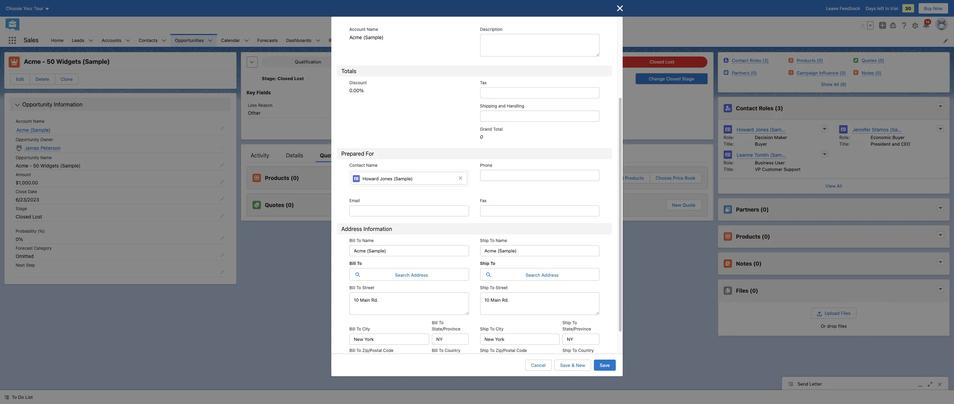 Task type: describe. For each thing, give the bounding box(es) containing it.
bill for bill to street
[[350, 285, 355, 291]]

jennifer
[[853, 127, 871, 132]]

forecasts link
[[253, 34, 282, 47]]

title: for jennifer
[[840, 141, 850, 147]]

contacts list item
[[135, 34, 171, 47]]

&
[[572, 363, 575, 368]]

new quote
[[672, 202, 696, 208]]

leads list item
[[68, 34, 98, 47]]

edit stage image
[[220, 213, 225, 218]]

0 vertical spatial acme - 50 widgets (sample)
[[24, 58, 110, 65]]

code for ship to zip/postal code
[[517, 348, 527, 353]]

activity link
[[251, 149, 269, 163]]

Bill To Street text field
[[350, 293, 469, 315]]

schedule
[[484, 124, 504, 129]]

list
[[25, 395, 33, 400]]

jennifer stamos (sample)
[[853, 127, 911, 132]]

peterson
[[41, 145, 60, 151]]

jennifer stamos (sample) image
[[840, 125, 848, 133]]

ups
[[518, 124, 526, 129]]

to for bill to city
[[357, 327, 361, 332]]

to for bill to
[[357, 261, 362, 266]]

Ship To State/Province text field
[[563, 334, 600, 345]]

bill to
[[350, 261, 362, 266]]

1 horizontal spatial howard jones (sample)
[[737, 127, 791, 132]]

opportunity image
[[9, 57, 20, 68]]

key fields
[[247, 90, 271, 95]]

1 vertical spatial buyer
[[755, 141, 767, 147]]

edit account name image
[[220, 126, 225, 131]]

0 vertical spatial 50
[[47, 58, 55, 65]]

show all (8) link
[[821, 82, 847, 87]]

quote inside button
[[683, 202, 696, 208]]

address for bill to
[[411, 273, 428, 278]]

title: for howard
[[724, 141, 734, 147]]

1 vertical spatial files
[[841, 311, 851, 316]]

history link
[[353, 149, 371, 163]]

text default image inside the opportunity information dropdown button
[[15, 102, 20, 108]]

text default image for files (0)
[[939, 287, 943, 292]]

roles
[[759, 105, 774, 111]]

contact roles (3)
[[736, 105, 783, 111]]

accounts link
[[98, 34, 126, 47]]

account name
[[16, 119, 44, 124]]

role: for leanne
[[724, 160, 734, 165]]

products (0) inside quote tab panel
[[265, 175, 299, 181]]

code for bill to zip/postal code
[[383, 348, 394, 353]]

2 horizontal spatial products
[[736, 234, 761, 240]]

save button
[[594, 360, 616, 371]]

search address button for bill to street
[[350, 268, 469, 281]]

city for ship to city
[[496, 327, 504, 332]]

calendar link
[[217, 34, 244, 47]]

james peterson link
[[25, 144, 60, 152]]

search address for bill to street
[[395, 273, 428, 278]]

prepared
[[342, 151, 365, 157]]

and for shipping
[[499, 103, 506, 108]]

stage for stage
[[16, 206, 27, 211]]

(sample) up email text box
[[394, 176, 413, 181]]

now
[[934, 6, 943, 11]]

leads link
[[68, 34, 89, 47]]

letter
[[810, 381, 822, 387]]

bill for bill to state/province
[[432, 320, 438, 325]]

business user
[[755, 160, 785, 165]]

send letter link
[[783, 377, 949, 392]]

increase
[[557, 103, 576, 108]]

howard jones (sample) link for role:
[[737, 126, 791, 133]]

change
[[649, 76, 665, 82]]

description
[[480, 27, 503, 32]]

1 horizontal spatial buyer
[[893, 135, 905, 140]]

street for ship to street
[[496, 285, 508, 291]]

accounts list item
[[98, 34, 135, 47]]

quotes (0)
[[265, 202, 294, 208]]

products inside button
[[625, 175, 644, 181]]

Description text field
[[480, 34, 600, 57]]

text default image for partners (0)
[[939, 206, 943, 211]]

future
[[577, 103, 590, 108]]

quote inside tab list
[[320, 152, 336, 159]]

acme up amount
[[16, 163, 28, 169]]

james
[[25, 145, 39, 151]]

new inside the new quote button
[[672, 202, 682, 208]]

add
[[616, 175, 624, 181]]

acme right opportunity image
[[24, 58, 41, 65]]

choose price book button
[[650, 173, 701, 183]]

search...
[[411, 23, 429, 28]]

edit forecast category image
[[220, 253, 225, 258]]

tab list containing activity
[[247, 149, 708, 163]]

edit opportunity name image
[[220, 162, 225, 167]]

to inside 'button'
[[12, 395, 17, 400]]

guidance
[[476, 90, 498, 95]]

quote link
[[320, 149, 336, 163]]

days left in trial
[[866, 6, 899, 11]]

(sample) down peterson
[[60, 163, 81, 169]]

save & new button
[[555, 360, 591, 371]]

acme down account name
[[16, 127, 29, 133]]

files
[[839, 324, 847, 329]]

contact for contact name
[[350, 163, 365, 168]]

save & new
[[560, 363, 586, 368]]

(sample) up opportunity owner
[[30, 127, 51, 133]]

acme (sample) link
[[16, 126, 51, 133]]

state/province for ship
[[563, 327, 591, 332]]

account name acme (sample)
[[350, 27, 384, 40]]

to for bill to name
[[357, 238, 361, 243]]

contact roles (3) link
[[732, 57, 769, 64]]

show all (8)
[[821, 82, 847, 87]]

follow-
[[505, 124, 518, 129]]

roles (3)
[[750, 58, 769, 63]]

Ship To City text field
[[480, 334, 560, 345]]

opportunity for opportunity owner
[[16, 137, 39, 142]]

dashboards link
[[282, 34, 316, 47]]

0 vertical spatial howard
[[737, 127, 754, 132]]

to for ship to street
[[490, 285, 495, 291]]

ship to state/province
[[563, 320, 591, 332]]

search for ship to street
[[526, 273, 541, 278]]

name for opportunity name
[[40, 155, 52, 160]]

to for ship to country
[[573, 348, 577, 353]]

notes
[[736, 261, 752, 267]]

1 vertical spatial -
[[30, 163, 32, 169]]

to for bill to country
[[439, 348, 444, 353]]

information for address information
[[364, 226, 392, 232]]

to do list button
[[0, 391, 37, 404]]

dashboards list item
[[282, 34, 325, 47]]

leave feedback link
[[827, 6, 861, 11]]

edit
[[16, 76, 24, 82]]

howard jones (sample) link for email
[[351, 172, 467, 185]]

bill for bill to zip/postal code
[[350, 348, 355, 353]]

grand
[[480, 127, 492, 132]]

add products
[[616, 175, 644, 181]]

ship for ship to street
[[480, 285, 489, 291]]

1 vertical spatial acme - 50 widgets (sample)
[[16, 163, 81, 169]]

name for account name acme (sample)
[[367, 27, 378, 32]]

save for save
[[600, 363, 610, 368]]

leads
[[72, 37, 84, 43]]

drop
[[828, 324, 837, 329]]

Phone telephone field
[[480, 170, 600, 181]]

contacts
[[139, 37, 158, 43]]

buy now
[[925, 6, 943, 11]]

to for ship to zip/postal code
[[490, 348, 495, 353]]

files (0)
[[736, 288, 759, 294]]

bill for bill to country
[[432, 348, 438, 353]]

campaign influence image
[[789, 70, 794, 75]]

home
[[51, 37, 64, 43]]

prepared for
[[342, 151, 374, 157]]

to
[[551, 103, 556, 108]]

account for account name acme (sample)
[[350, 27, 366, 32]]

for
[[366, 151, 374, 157]]

search address for ship to street
[[526, 273, 559, 278]]

leanne tomlin (sample)
[[737, 152, 791, 158]]

to for ship to name
[[490, 238, 495, 243]]

to for bill to state/province
[[439, 320, 444, 325]]

needed
[[531, 124, 546, 129]]

text default image for contact roles (3)
[[939, 104, 943, 109]]

role: for jennifer
[[840, 135, 850, 140]]

1 vertical spatial text default image
[[939, 260, 943, 265]]

for
[[500, 90, 507, 95]]

shipping and handling
[[480, 103, 525, 108]]

ceo
[[901, 141, 911, 147]]

book
[[685, 175, 696, 181]]

1 vertical spatial howard
[[363, 176, 379, 181]]

key
[[247, 90, 255, 95]]

choose
[[656, 175, 672, 181]]

quotes for quotes
[[363, 37, 378, 43]]

partners image
[[724, 70, 729, 75]]

ship for ship to zip/postal code
[[480, 348, 489, 353]]

0%
[[16, 236, 23, 242]]

document
[[476, 103, 499, 108]]

0 vertical spatial jones
[[756, 127, 769, 132]]

ship to street
[[480, 285, 508, 291]]

fields
[[257, 90, 271, 95]]

new inside save & new button
[[576, 363, 586, 368]]

state/province for bill
[[432, 327, 461, 332]]

stage inside button
[[682, 76, 695, 82]]

jennifer stamos (sample) link
[[853, 126, 911, 133]]

contacts link
[[135, 34, 162, 47]]

campaign influence (0)
[[797, 70, 846, 75]]

opportunities
[[175, 37, 204, 43]]

products (0) link
[[797, 57, 824, 64]]

text default image inside to do list 'button'
[[4, 395, 9, 400]]

all for view
[[837, 183, 843, 189]]

0 horizontal spatial jones
[[380, 176, 393, 181]]



Task type: vqa. For each thing, say whether or not it's contained in the screenshot.
'How'
no



Task type: locate. For each thing, give the bounding box(es) containing it.
0 vertical spatial -
[[42, 58, 45, 65]]

contact for contact roles (3)
[[732, 58, 749, 63]]

opportunity
[[22, 101, 52, 108], [16, 137, 39, 142], [16, 155, 39, 160]]

0 vertical spatial information
[[54, 101, 83, 108]]

to up ship to state/province text field in the bottom of the page
[[573, 320, 577, 325]]

tab list
[[247, 149, 708, 163]]

account up "quotes" link
[[350, 27, 366, 32]]

contact inside contact roles (3) link
[[732, 58, 749, 63]]

1 vertical spatial howard jones (sample)
[[363, 176, 413, 181]]

0 vertical spatial quote
[[320, 152, 336, 159]]

2 search address from the left
[[526, 273, 559, 278]]

acme right reports
[[350, 34, 362, 40]]

0 horizontal spatial search
[[395, 273, 410, 278]]

information down "clone" on the left of the page
[[54, 101, 83, 108]]

country down ship to state/province text field in the bottom of the page
[[578, 348, 594, 353]]

text default image
[[15, 102, 20, 108], [939, 260, 943, 265]]

bill inside the bill to state/province
[[432, 320, 438, 325]]

address down ship to name text box
[[542, 273, 559, 278]]

2 country from the left
[[578, 348, 594, 353]]

notes (0)
[[862, 70, 882, 75]]

text default image for products (0)
[[939, 233, 943, 238]]

1 search address from the left
[[395, 273, 428, 278]]

save left '&'
[[560, 363, 571, 368]]

economic
[[871, 135, 892, 140]]

information up bill to name
[[364, 226, 392, 232]]

title: down jennifer stamos (sample) image
[[840, 141, 850, 147]]

1 horizontal spatial search address
[[526, 273, 559, 278]]

title: for leanne
[[724, 167, 734, 172]]

zip/postal
[[362, 348, 382, 353], [496, 348, 516, 353]]

quotes for quotes (0)
[[265, 202, 284, 208]]

0 horizontal spatial buyer
[[755, 141, 767, 147]]

1 vertical spatial information
[[364, 226, 392, 232]]

(sample) right reports list item
[[364, 34, 384, 40]]

search... button
[[397, 20, 536, 31]]

30
[[906, 6, 912, 11]]

(sample) up economic buyer
[[891, 127, 911, 132]]

1 vertical spatial account
[[16, 119, 32, 124]]

home link
[[47, 34, 68, 47]]

opportunity name
[[16, 155, 52, 160]]

closed right :
[[278, 76, 293, 81]]

address up bill to name
[[342, 226, 362, 232]]

50 down opportunity name
[[33, 163, 39, 169]]

1 horizontal spatial jones
[[756, 127, 769, 132]]

opportunity for opportunity name
[[16, 155, 39, 160]]

all left (8)
[[834, 82, 839, 87]]

influence (0)
[[820, 70, 846, 75]]

1 vertical spatial quotes
[[265, 202, 284, 208]]

howard jones (sample) image
[[724, 125, 732, 133]]

2 street from the left
[[496, 285, 508, 291]]

loss
[[248, 103, 257, 108]]

to inside the bill to state/province
[[439, 320, 444, 325]]

contact for contact roles (3)
[[736, 105, 758, 111]]

edit close date image
[[220, 196, 225, 201]]

to down bill to state/province text box
[[439, 348, 444, 353]]

ship up ship to state/province text field in the bottom of the page
[[563, 320, 571, 325]]

fax
[[480, 198, 487, 203]]

0 horizontal spatial howard jones (sample) link
[[351, 172, 467, 185]]

opportunity down james
[[16, 155, 39, 160]]

to down ship to name
[[491, 261, 496, 266]]

products (0) down details link
[[265, 175, 299, 181]]

0 horizontal spatial zip/postal
[[362, 348, 382, 353]]

ship for ship to
[[480, 261, 490, 266]]

omitted
[[16, 253, 34, 259]]

street for bill to street
[[362, 285, 374, 291]]

bill down bill to
[[350, 285, 355, 291]]

address down bill to name text field at the left of page
[[411, 273, 428, 278]]

0 horizontal spatial lost
[[33, 214, 42, 220]]

1 horizontal spatial -
[[42, 58, 45, 65]]

inverse image
[[616, 4, 624, 12]]

buyer
[[893, 135, 905, 140], [755, 141, 767, 147]]

0 vertical spatial widgets
[[56, 58, 81, 65]]

search address button
[[350, 268, 469, 281], [480, 268, 600, 281]]

howard jones (sample) link
[[737, 126, 791, 133], [351, 172, 467, 185]]

category
[[34, 246, 52, 251]]

widgets up "clone" on the left of the page
[[56, 58, 81, 65]]

1 country from the left
[[445, 348, 461, 353]]

title: down leanne tomlin (sample) icon
[[724, 167, 734, 172]]

bill for bill to city
[[350, 327, 355, 332]]

- down opportunity name
[[30, 163, 32, 169]]

account for account name
[[16, 119, 32, 124]]

city up ship to zip/postal code at the right bottom of the page
[[496, 327, 504, 332]]

president and ceo
[[871, 141, 911, 147]]

stage up closed lost
[[16, 206, 27, 211]]

(sample) down leads list item
[[83, 58, 110, 65]]

opportunity up james
[[16, 137, 39, 142]]

to for ship to
[[491, 261, 496, 266]]

- up delete button on the left of the page
[[42, 58, 45, 65]]

1 vertical spatial howard jones (sample) link
[[351, 172, 467, 185]]

quotes image
[[854, 58, 859, 63]]

0 vertical spatial lost
[[294, 76, 304, 81]]

1 search address button from the left
[[350, 268, 469, 281]]

owner
[[40, 137, 53, 142]]

quotes list item
[[359, 34, 391, 47]]

list containing home
[[47, 34, 955, 47]]

2 vertical spatial and
[[892, 141, 900, 147]]

save
[[560, 363, 571, 368], [600, 363, 610, 368]]

0 vertical spatial text default image
[[15, 102, 20, 108]]

history
[[353, 152, 371, 159]]

notes (0) link
[[862, 70, 882, 76]]

details link
[[286, 149, 303, 163]]

name for contact name
[[366, 163, 378, 168]]

search address button down bill to name text field at the left of page
[[350, 268, 469, 281]]

0 horizontal spatial account
[[16, 119, 32, 124]]

contact down history link
[[350, 163, 365, 168]]

0 horizontal spatial new
[[576, 363, 586, 368]]

date
[[28, 189, 37, 194]]

1 horizontal spatial new
[[672, 202, 682, 208]]

2 search from the left
[[526, 273, 541, 278]]

reports link
[[325, 34, 349, 47]]

0 vertical spatial quotes
[[363, 37, 378, 43]]

state/province
[[432, 327, 461, 332], [563, 327, 591, 332]]

country down bill to state/province text box
[[445, 348, 461, 353]]

ship down ship to city at the right of page
[[480, 348, 489, 353]]

leave
[[827, 6, 839, 11]]

1 vertical spatial jones
[[380, 176, 393, 181]]

opportunity inside dropdown button
[[22, 101, 52, 108]]

and left lost
[[499, 103, 506, 108]]

bill down bill to state/province text box
[[432, 348, 438, 353]]

in
[[886, 6, 890, 11]]

buy now button
[[919, 3, 949, 14]]

to down ship to state/province text field in the bottom of the page
[[573, 348, 577, 353]]

1 city from the left
[[362, 327, 370, 332]]

products image
[[789, 58, 794, 63]]

1 street from the left
[[362, 285, 374, 291]]

howard down contact name
[[363, 176, 379, 181]]

name inside the account name acme (sample)
[[367, 27, 378, 32]]

1 vertical spatial contact
[[736, 105, 758, 111]]

account
[[350, 27, 366, 32], [16, 119, 32, 124]]

delete
[[36, 76, 49, 82]]

0 horizontal spatial address
[[342, 226, 362, 232]]

search down bill to name text field at the left of page
[[395, 273, 410, 278]]

to up bill to zip/postal code
[[357, 327, 361, 332]]

Email text field
[[350, 206, 469, 217]]

0 horizontal spatial quotes
[[265, 202, 284, 208]]

total
[[493, 127, 503, 132]]

files down notes
[[736, 288, 749, 294]]

view
[[826, 183, 836, 189]]

2 vertical spatial opportunity
[[16, 155, 39, 160]]

bill up bill to zip/postal code
[[350, 327, 355, 332]]

acme - 50 widgets (sample) up "clone" on the left of the page
[[24, 58, 110, 65]]

ship up ship to in the bottom of the page
[[480, 238, 489, 243]]

(sample) inside "link"
[[891, 127, 911, 132]]

feedback
[[840, 6, 861, 11]]

edit button
[[10, 74, 30, 85]]

0 vertical spatial new
[[672, 202, 682, 208]]

buyer down decision
[[755, 141, 767, 147]]

1 vertical spatial 50
[[33, 163, 39, 169]]

contact roles image
[[724, 58, 729, 63]]

maker
[[775, 135, 788, 140]]

contact left 'roles'
[[736, 105, 758, 111]]

ship down ship to name
[[480, 261, 490, 266]]

search address button for ship to street
[[480, 268, 600, 281]]

2 save from the left
[[600, 363, 610, 368]]

0 vertical spatial account
[[350, 27, 366, 32]]

accounts
[[102, 37, 121, 43]]

1 vertical spatial lost
[[33, 214, 42, 220]]

and for identify
[[500, 117, 508, 122]]

1 horizontal spatial search
[[526, 273, 541, 278]]

save inside button
[[560, 363, 571, 368]]

path options list box
[[262, 57, 708, 68]]

(8)
[[841, 82, 847, 87]]

1 horizontal spatial country
[[578, 348, 594, 353]]

1 save from the left
[[560, 363, 571, 368]]

notes (0)
[[736, 261, 762, 267]]

zip/postal for ship
[[496, 348, 516, 353]]

to for bill to zip/postal code
[[357, 348, 361, 353]]

widgets down peterson
[[40, 163, 59, 169]]

decision
[[755, 135, 773, 140]]

discount
[[350, 80, 367, 85]]

1 horizontal spatial state/province
[[563, 327, 591, 332]]

information inside the opportunity information dropdown button
[[54, 101, 83, 108]]

to for ship to state/province
[[573, 320, 577, 325]]

0
[[480, 134, 483, 140]]

ship for ship to state/province
[[563, 320, 571, 325]]

opportunity for opportunity information
[[22, 101, 52, 108]]

50 up delete
[[47, 58, 55, 65]]

probability
[[16, 229, 37, 234]]

role: down howard jones (sample) icon
[[724, 135, 734, 140]]

ship down ship to in the bottom of the page
[[480, 285, 489, 291]]

change closed stage button
[[636, 73, 708, 84]]

account inside the account name acme (sample)
[[350, 27, 366, 32]]

0 horizontal spatial stage
[[16, 206, 27, 211]]

2 zip/postal from the left
[[496, 348, 516, 353]]

1 horizontal spatial products (0)
[[736, 234, 770, 240]]

1 code from the left
[[383, 348, 394, 353]]

0 horizontal spatial closed
[[16, 214, 31, 220]]

1 horizontal spatial files
[[841, 311, 851, 316]]

Bill To Name text field
[[350, 245, 469, 257]]

code down ship to city "text box"
[[517, 348, 527, 353]]

quotes inside quote tab panel
[[265, 202, 284, 208]]

(%)
[[38, 229, 45, 234]]

leave feedback
[[827, 6, 861, 11]]

edit next step image
[[220, 270, 225, 275]]

to for ship to city
[[490, 327, 495, 332]]

2 code from the left
[[517, 348, 527, 353]]

0 vertical spatial howard jones (sample)
[[737, 127, 791, 132]]

1 horizontal spatial 50
[[47, 58, 55, 65]]

save right '&'
[[600, 363, 610, 368]]

0 horizontal spatial 50
[[33, 163, 39, 169]]

products (0) down partners (0)
[[736, 234, 770, 240]]

guidance for success
[[476, 90, 528, 95]]

howard jones (sample) link up decision
[[737, 126, 791, 133]]

howard
[[737, 127, 754, 132], [363, 176, 379, 181]]

city for bill to city
[[362, 327, 370, 332]]

1 horizontal spatial quote
[[683, 202, 696, 208]]

partners (0)
[[732, 70, 757, 75]]

to down address information
[[357, 238, 361, 243]]

stage for stage : closed lost
[[262, 76, 275, 81]]

all for show
[[834, 82, 839, 87]]

save inside 'button'
[[600, 363, 610, 368]]

list
[[47, 34, 955, 47]]

new right '&'
[[576, 363, 586, 368]]

0 horizontal spatial search address
[[395, 273, 428, 278]]

information for opportunity information
[[54, 101, 83, 108]]

2 state/province from the left
[[563, 327, 591, 332]]

2 horizontal spatial stage
[[682, 76, 695, 82]]

1 horizontal spatial products
[[625, 175, 644, 181]]

role: for howard
[[724, 135, 734, 140]]

1 horizontal spatial closed
[[278, 76, 293, 81]]

products up notes (0)
[[736, 234, 761, 240]]

close
[[16, 189, 27, 194]]

cancel button
[[525, 360, 552, 371]]

howard jones (sample) down contact name
[[363, 176, 413, 181]]

close date
[[16, 189, 37, 194]]

left
[[878, 6, 885, 11]]

reason
[[258, 103, 273, 108]]

0 vertical spatial howard jones (sample) link
[[737, 126, 791, 133]]

quote down book on the right top of page
[[683, 202, 696, 208]]

ship for ship to city
[[480, 327, 489, 332]]

0 vertical spatial opportunity
[[22, 101, 52, 108]]

quote tab panel
[[247, 163, 708, 217]]

search address down bill to name text field at the left of page
[[395, 273, 428, 278]]

cancel
[[531, 363, 546, 368]]

all right the view
[[837, 183, 843, 189]]

or
[[821, 324, 826, 329]]

trial
[[891, 6, 899, 11]]

0 horizontal spatial products
[[265, 175, 289, 181]]

2 vertical spatial contact
[[350, 163, 365, 168]]

0 horizontal spatial howard jones (sample)
[[363, 176, 413, 181]]

country for ship to country
[[578, 348, 594, 353]]

0 horizontal spatial -
[[30, 163, 32, 169]]

acme (sample)
[[16, 127, 51, 133]]

quotes (0) link
[[862, 57, 885, 64]]

Ship To Street text field
[[480, 293, 600, 315]]

bill up bill to state/province text box
[[432, 320, 438, 325]]

1 horizontal spatial text default image
[[939, 260, 943, 265]]

vp customer support
[[755, 167, 801, 172]]

bill to zip/postal code
[[350, 348, 394, 353]]

text default image
[[939, 104, 943, 109], [939, 206, 943, 211], [939, 233, 943, 238], [939, 287, 943, 292], [4, 395, 9, 400]]

howard right howard jones (sample) icon
[[737, 127, 754, 132]]

forecast category
[[16, 246, 52, 251]]

calendar list item
[[217, 34, 253, 47]]

1 state/province from the left
[[432, 327, 461, 332]]

0 horizontal spatial text default image
[[15, 102, 20, 108]]

1 horizontal spatial howard
[[737, 127, 754, 132]]

2 horizontal spatial closed
[[667, 76, 681, 82]]

lessons
[[517, 117, 533, 122]]

Bill To State/Province text field
[[432, 334, 469, 345]]

0 horizontal spatial street
[[362, 285, 374, 291]]

bill for bill to name
[[350, 238, 355, 243]]

change closed stage
[[649, 76, 695, 82]]

howard jones (sample) link up email text box
[[351, 172, 467, 185]]

zip/postal down ship to city "text box"
[[496, 348, 516, 353]]

quotes (0)
[[862, 58, 885, 63]]

ship for ship to country
[[563, 348, 571, 353]]

bill down bill to name
[[350, 261, 356, 266]]

1 horizontal spatial account
[[350, 27, 366, 32]]

bill for bill to
[[350, 261, 356, 266]]

and left "ceo"
[[892, 141, 900, 147]]

2 city from the left
[[496, 327, 504, 332]]

and inside identify and log lessons learned schedule follow-ups if needed
[[500, 117, 508, 122]]

acme - 50 widgets (sample) down opportunity name
[[16, 163, 81, 169]]

buyer up "ceo"
[[893, 135, 905, 140]]

Fax telephone field
[[480, 206, 600, 217]]

ship inside ship to state/province
[[563, 320, 571, 325]]

0 horizontal spatial howard
[[363, 176, 379, 181]]

1 vertical spatial new
[[576, 363, 586, 368]]

Shipping and Handling text field
[[480, 111, 600, 122]]

closed
[[278, 76, 293, 81], [667, 76, 681, 82], [16, 214, 31, 220]]

Bill To City text field
[[350, 334, 429, 345]]

0 horizontal spatial country
[[445, 348, 461, 353]]

to down bill to name
[[357, 261, 362, 266]]

state/province up ship to state/province text field in the bottom of the page
[[563, 327, 591, 332]]

bill to state/province
[[432, 320, 461, 332]]

$1,000.00
[[16, 180, 38, 186]]

city up bill to zip/postal code
[[362, 327, 370, 332]]

address for ship to
[[542, 273, 559, 278]]

quote
[[320, 152, 336, 159], [683, 202, 696, 208]]

to up ship to zip/postal code at the right bottom of the page
[[490, 327, 495, 332]]

0 horizontal spatial quote
[[320, 152, 336, 159]]

1 horizontal spatial zip/postal
[[496, 348, 516, 353]]

quotes inside list item
[[363, 37, 378, 43]]

acme inside the account name acme (sample)
[[350, 34, 362, 40]]

sales
[[24, 37, 39, 44]]

search for bill to street
[[395, 273, 410, 278]]

1 vertical spatial and
[[500, 117, 508, 122]]

to down bill to
[[357, 285, 361, 291]]

clone
[[61, 76, 73, 82]]

1 horizontal spatial city
[[496, 327, 504, 332]]

1 horizontal spatial lost
[[294, 76, 304, 81]]

leanne tomlin (sample) image
[[724, 150, 732, 159]]

2 search address button from the left
[[480, 268, 600, 281]]

1 search from the left
[[395, 273, 410, 278]]

country for bill to country
[[445, 348, 461, 353]]

(sample) inside the account name acme (sample)
[[364, 34, 384, 40]]

0 horizontal spatial code
[[383, 348, 394, 353]]

stage
[[262, 76, 275, 81], [682, 76, 695, 82], [16, 206, 27, 211]]

search address button down ship to name text box
[[480, 268, 600, 281]]

stamos
[[872, 127, 889, 132]]

stage up fields on the left top
[[262, 76, 275, 81]]

1 zip/postal from the left
[[362, 348, 382, 353]]

1 vertical spatial quote
[[683, 202, 696, 208]]

edit amount image
[[220, 179, 225, 184]]

0 horizontal spatial files
[[736, 288, 749, 294]]

1 horizontal spatial stage
[[262, 76, 275, 81]]

bill down bill to city
[[350, 348, 355, 353]]

view all
[[826, 183, 843, 189]]

0 horizontal spatial state/province
[[432, 327, 461, 332]]

quote left prepared
[[320, 152, 336, 159]]

closed right change
[[667, 76, 681, 82]]

1 vertical spatial products (0)
[[736, 234, 770, 240]]

opportunity owner
[[16, 137, 53, 142]]

products right add
[[625, 175, 644, 181]]

account up acme (sample) link
[[16, 119, 32, 124]]

0 horizontal spatial information
[[54, 101, 83, 108]]

name for account name
[[33, 119, 44, 124]]

1 vertical spatial widgets
[[40, 163, 59, 169]]

reports list item
[[325, 34, 359, 47]]

(sample) up maker
[[770, 127, 791, 132]]

Tax text field
[[480, 87, 600, 98]]

opportunities list item
[[171, 34, 217, 47]]

2 horizontal spatial address
[[542, 273, 559, 278]]

group
[[859, 21, 874, 30]]

to down ship to city at the right of page
[[490, 348, 495, 353]]

opportunity up account name
[[22, 101, 52, 108]]

to inside ship to state/province
[[573, 320, 577, 325]]

to down bill to city
[[357, 348, 361, 353]]

1 vertical spatial all
[[837, 183, 843, 189]]

and left log
[[500, 117, 508, 122]]

1 horizontal spatial code
[[517, 348, 527, 353]]

ship up save & new
[[563, 348, 571, 353]]

howard jones (sample)
[[737, 127, 791, 132], [363, 176, 413, 181]]

1 horizontal spatial howard jones (sample) link
[[737, 126, 791, 133]]

ship for ship to name
[[480, 238, 489, 243]]

save for save & new
[[560, 363, 571, 368]]

1 horizontal spatial quotes
[[363, 37, 378, 43]]

search address down ship to name text box
[[526, 273, 559, 278]]

howard jones (sample) up decision
[[737, 127, 791, 132]]

to for bill to street
[[357, 285, 361, 291]]

address information
[[342, 226, 392, 232]]

0 horizontal spatial city
[[362, 327, 370, 332]]

0 vertical spatial products (0)
[[265, 175, 299, 181]]

1 horizontal spatial address
[[411, 273, 428, 278]]

buy
[[925, 6, 933, 11]]

view all link
[[718, 178, 950, 194]]

zip/postal for bill
[[362, 348, 382, 353]]

1 horizontal spatial information
[[364, 226, 392, 232]]

notes image
[[854, 70, 859, 75]]

(sample) up the user
[[771, 152, 791, 158]]

choose price book
[[656, 175, 696, 181]]

to left do
[[12, 395, 17, 400]]

log
[[509, 117, 516, 122]]

role: down leanne tomlin (sample) icon
[[724, 160, 734, 165]]

0 vertical spatial buyer
[[893, 135, 905, 140]]

to down ship to in the bottom of the page
[[490, 285, 495, 291]]

stage : closed lost
[[262, 76, 304, 81]]

edit probability (%) image
[[220, 236, 225, 241]]

Ship To Name text field
[[480, 245, 600, 257]]

and for president
[[892, 141, 900, 147]]

closed inside change closed stage button
[[667, 76, 681, 82]]

to up bill to state/province text box
[[439, 320, 444, 325]]

role: down jennifer stamos (sample) image
[[840, 135, 850, 140]]

0 vertical spatial files
[[736, 288, 749, 294]]

reports
[[329, 37, 345, 43]]

0 horizontal spatial save
[[560, 363, 571, 368]]

0 horizontal spatial products (0)
[[265, 175, 299, 181]]



